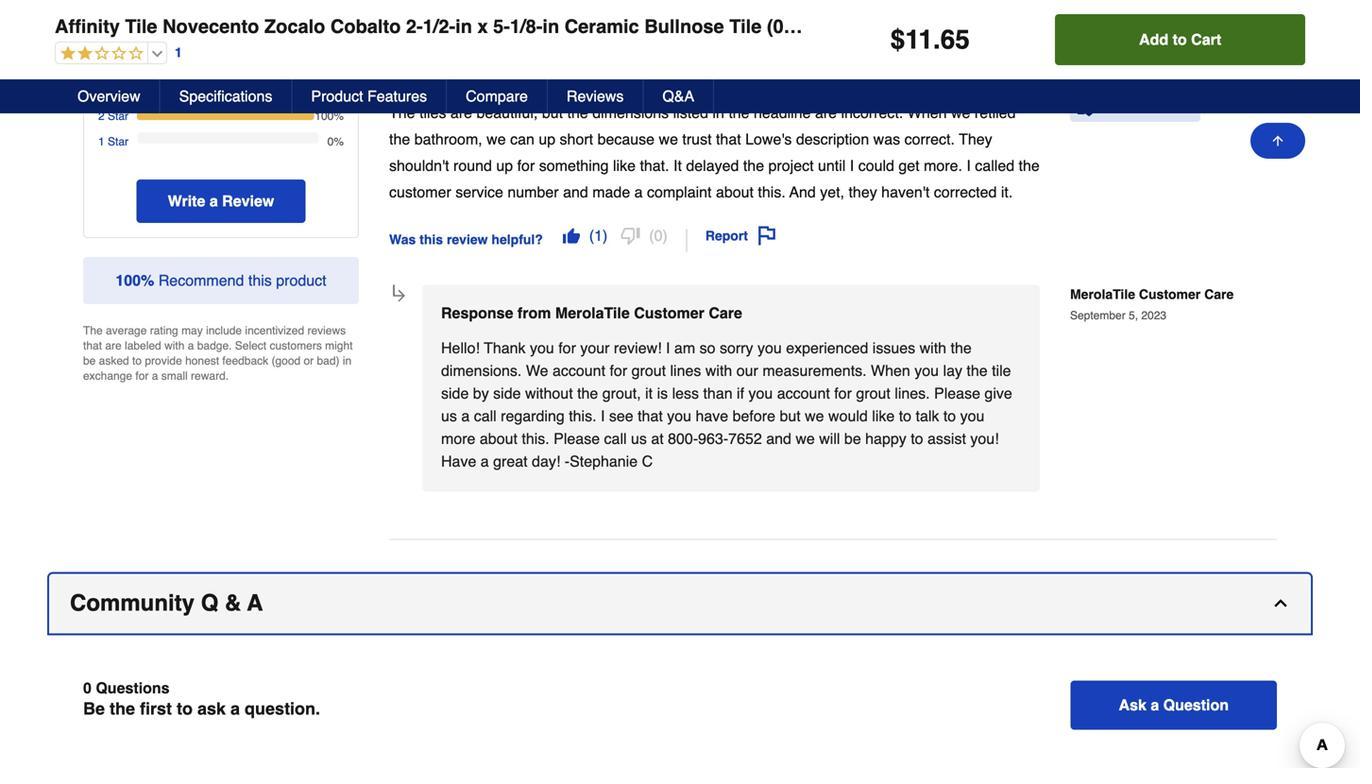 Task type: locate. For each thing, give the bounding box(es) containing it.
0 vertical spatial this.
[[758, 183, 786, 201]]

was
[[874, 130, 901, 148]]

for inside the tiles are beautiful, but the dimensions listed in the headline are incorrect. when we retiled the bathroom, we can up short because we trust that lowe's description was correct. they shouldn't round up for something like that. it delayed the project until i could get more. i called the customer service number and made a  complaint about this. and yet, they haven't corrected it.
[[517, 157, 535, 174]]

when up 'correct.'
[[908, 104, 947, 121]]

like down because
[[613, 157, 636, 174]]

up right can
[[539, 130, 556, 148]]

star right 5
[[108, 27, 129, 40]]

2 0% from the top
[[328, 84, 344, 97]]

5 star from the top
[[108, 135, 129, 148]]

are up asked on the top left of the page
[[105, 339, 122, 352]]

1 horizontal spatial and
[[767, 430, 792, 447]]

filled icons image
[[563, 227, 580, 244]]

2 ) from the left
[[663, 227, 668, 244]]

are
[[451, 104, 473, 121], [815, 104, 837, 121], [105, 339, 122, 352]]

2 horizontal spatial that
[[716, 130, 741, 148]]

1 vertical spatial this
[[248, 271, 272, 289]]

0 horizontal spatial that
[[83, 339, 102, 352]]

1 horizontal spatial side
[[493, 385, 521, 402]]

retiled
[[975, 104, 1016, 121]]

0 vertical spatial care
[[1205, 287, 1234, 302]]

1 vertical spatial september
[[1071, 309, 1126, 322]]

more.
[[924, 157, 963, 174]]

1 0% from the top
[[328, 27, 344, 40]]

2 star
[[98, 109, 129, 123]]

2 horizontal spatial this.
[[758, 183, 786, 201]]

1 vertical spatial but
[[780, 407, 801, 425]]

1 ( from the left
[[589, 227, 594, 244]]

the inside the tiles are beautiful, but the dimensions listed in the headline are incorrect. when we retiled the bathroom, we can up short because we trust that lowe's description was correct. they shouldn't round up for something like that. it delayed the project until i could get more. i called the customer service number and made a  complaint about this. and yet, they haven't corrected it.
[[389, 104, 415, 121]]

the left grout,
[[577, 385, 598, 402]]

0 vertical spatial the
[[389, 104, 415, 121]]

the down lowe's
[[744, 157, 765, 174]]

in inside the tiles are beautiful, but the dimensions listed in the headline are incorrect. when we retiled the bathroom, we can up short because we trust that lowe's description was correct. they shouldn't round up for something like that. it delayed the project until i could get more. i called the customer service number and made a  complaint about this. and yet, they haven't corrected it.
[[713, 104, 725, 121]]

2 vertical spatial this.
[[522, 430, 550, 447]]

1 right filled icons
[[594, 227, 603, 244]]

for down can
[[517, 157, 535, 174]]

to right add
[[1173, 31, 1188, 48]]

review
[[447, 232, 488, 247]]

in inside the average rating may include incentivized reviews that are labeled with a badge. select customers might be asked to provide honest feedback (good or bad) in exchange for a small reward.
[[343, 354, 352, 367]]

without
[[525, 385, 573, 402]]

we
[[952, 104, 971, 121], [487, 130, 506, 148], [659, 130, 678, 148], [805, 407, 825, 425], [796, 430, 815, 447]]

2 stars image up tiles on the top of the page
[[389, 77, 467, 97]]

2 side from the left
[[493, 385, 521, 402]]

0 horizontal spatial about
[[480, 430, 518, 447]]

round
[[454, 157, 492, 174]]

1 for 1 star
[[98, 135, 105, 148]]

1 horizontal spatial 1
[[175, 45, 182, 60]]

be right will
[[845, 430, 862, 447]]

would
[[829, 407, 868, 425]]

963-
[[698, 430, 729, 447]]

side left by
[[441, 385, 469, 402]]

1 horizontal spatial call
[[604, 430, 627, 447]]

but
[[542, 104, 563, 121], [780, 407, 801, 425]]

for down provide at the top left of the page
[[135, 369, 149, 383]]

0 vertical spatial merolatile
[[1071, 287, 1136, 302]]

0 vertical spatial please
[[935, 385, 981, 402]]

1 vertical spatial and
[[767, 430, 792, 447]]

tile right 5
[[125, 16, 157, 37]]

0 horizontal spatial this.
[[522, 430, 550, 447]]

star right "2"
[[108, 109, 129, 123]]

5-
[[493, 16, 510, 37]]

called
[[976, 157, 1015, 174]]

from
[[518, 304, 551, 322]]

with inside the average rating may include incentivized reviews that are labeled with a badge. select customers might be asked to provide honest feedback (good or bad) in exchange for a small reward.
[[164, 339, 185, 352]]

when inside the tiles are beautiful, but the dimensions listed in the headline are incorrect. when we retiled the bathroom, we can up short because we trust that lowe's description was correct. they shouldn't round up for something like that. it delayed the project until i could get more. i called the customer service number and made a  complaint about this. and yet, they haven't corrected it.
[[908, 104, 947, 121]]

write
[[168, 192, 205, 210]]

1 horizontal spatial up
[[539, 130, 556, 148]]

we left can
[[487, 130, 506, 148]]

for up would
[[835, 385, 852, 402]]

you!
[[971, 430, 999, 447]]

0 horizontal spatial account
[[553, 362, 606, 379]]

1 vertical spatial 0%
[[328, 84, 344, 97]]

0 vertical spatial recommend
[[542, 78, 610, 91]]

1 vertical spatial 1
[[98, 135, 105, 148]]

2023
[[1142, 63, 1167, 76], [1142, 309, 1167, 322]]

0 horizontal spatial tile
[[125, 16, 157, 37]]

us up more
[[441, 407, 457, 425]]

this. inside the tiles are beautiful, but the dimensions listed in the headline are incorrect. when we retiled the bathroom, we can up short because we trust that lowe's description was correct. they shouldn't round up for something like that. it delayed the project until i could get more. i called the customer service number and made a  complaint about this. and yet, they haven't corrected it.
[[758, 183, 786, 201]]

merolatile up 5,
[[1071, 287, 1136, 302]]

2 stars image down 5
[[56, 45, 144, 63]]

listed
[[673, 104, 709, 121]]

to
[[1173, 31, 1188, 48], [132, 354, 142, 367], [899, 407, 912, 425], [944, 407, 957, 425], [911, 430, 924, 447], [177, 699, 193, 719]]

1 vertical spatial merolatile
[[556, 304, 630, 322]]

( right thumb down image
[[649, 227, 655, 244]]

in down might
[[343, 354, 352, 367]]

this. left the see
[[569, 407, 597, 425]]

3
[[98, 84, 105, 97]]

0 horizontal spatial are
[[105, 339, 122, 352]]

0% up the '100%'
[[328, 84, 344, 97]]

for left your
[[559, 339, 576, 357]]

checkmark image
[[485, 77, 500, 92]]

x
[[478, 16, 488, 37]]

0 vertical spatial be
[[83, 354, 96, 367]]

us left at
[[631, 430, 647, 447]]

read
[[1071, 40, 1099, 56]]

for
[[517, 157, 535, 174], [559, 339, 576, 357], [610, 362, 628, 379], [135, 369, 149, 383], [835, 385, 852, 402]]

was this review helpful?
[[389, 232, 543, 247]]

1 horizontal spatial be
[[845, 430, 862, 447]]

) right thumb down image
[[663, 227, 668, 244]]

september left 5,
[[1071, 309, 1126, 322]]

2 horizontal spatial 1
[[594, 227, 603, 244]]

with up than
[[706, 362, 733, 379]]

purchaser
[[1138, 102, 1190, 115]]

0 horizontal spatial call
[[474, 407, 497, 425]]

0 vertical spatial and
[[563, 183, 589, 201]]

september inside merolatile customer care september 5, 2023
[[1071, 309, 1126, 322]]

the right lay
[[967, 362, 988, 379]]

the up lowe's
[[729, 104, 750, 121]]

0 horizontal spatial like
[[613, 157, 636, 174]]

1 vertical spatial when
[[871, 362, 911, 379]]

.
[[934, 25, 941, 55]]

with down rating on the top left of the page
[[164, 339, 185, 352]]

project
[[769, 157, 814, 174]]

experienced
[[786, 339, 869, 357]]

side
[[441, 385, 469, 402], [493, 385, 521, 402]]

1 horizontal spatial (
[[649, 227, 655, 244]]

2 2023 from the top
[[1142, 309, 1167, 322]]

like up happy
[[872, 407, 895, 425]]

2-
[[406, 16, 423, 37]]

1 for 1
[[175, 45, 182, 60]]

1 horizontal spatial merolatile
[[1071, 287, 1136, 302]]

the tiles are beautiful, but the dimensions listed in the headline are incorrect. when we retiled the bathroom, we can up short because we trust that lowe's description was correct. they shouldn't round up for something like that. it delayed the project until i could get more. i called the customer service number and made a  complaint about this. and yet, they haven't corrected it.
[[389, 104, 1040, 201]]

you right if
[[749, 385, 773, 402]]

to right talk
[[944, 407, 957, 425]]

( 1 )
[[589, 227, 608, 244]]

0 right thumb down image
[[655, 227, 663, 244]]

5,
[[1129, 309, 1139, 322]]

grout up would
[[856, 385, 891, 402]]

tile left "(0.09-"
[[730, 16, 762, 37]]

2 ( from the left
[[649, 227, 655, 244]]

community
[[70, 590, 195, 616]]

the inside 0 questions be the first to ask a question.
[[110, 699, 135, 719]]

1 vertical spatial call
[[604, 430, 627, 447]]

0 horizontal spatial (
[[589, 227, 594, 244]]

1 horizontal spatial but
[[780, 407, 801, 425]]

up down can
[[496, 157, 513, 174]]

0 vertical spatial september
[[1071, 63, 1126, 76]]

and down before at the bottom right of page
[[767, 430, 792, 447]]

1 september from the top
[[1071, 63, 1126, 76]]

call down by
[[474, 407, 497, 425]]

the
[[1102, 40, 1122, 56], [568, 104, 589, 121], [729, 104, 750, 121], [389, 130, 410, 148], [744, 157, 765, 174], [1019, 157, 1040, 174], [951, 339, 972, 357], [967, 362, 988, 379], [577, 385, 598, 402], [110, 699, 135, 719]]

ceramic
[[565, 16, 639, 37]]

about inside the tiles are beautiful, but the dimensions listed in the headline are incorrect. when we retiled the bathroom, we can up short because we trust that lowe's description was correct. they shouldn't round up for something like that. it delayed the project until i could get more. i called the customer service number and made a  complaint about this. and yet, they haven't corrected it.
[[716, 183, 754, 201]]

0 vertical spatial like
[[613, 157, 636, 174]]

side right by
[[493, 385, 521, 402]]

1 horizontal spatial this.
[[569, 407, 597, 425]]

0 horizontal spatial customer
[[634, 304, 705, 322]]

day!
[[532, 453, 561, 470]]

1 vertical spatial please
[[554, 430, 600, 447]]

when down "issues"
[[871, 362, 911, 379]]

1 horizontal spatial like
[[872, 407, 895, 425]]

response from merolatile customer care
[[441, 304, 743, 322]]

1 vertical spatial care
[[709, 304, 743, 322]]

0 vertical spatial when
[[908, 104, 947, 121]]

1 vertical spatial about
[[480, 430, 518, 447]]

account down measurements.
[[777, 385, 830, 402]]

star for 4 star
[[108, 56, 129, 69]]

question
[[1164, 696, 1229, 714]]

1 vertical spatial the
[[83, 324, 103, 337]]

in left the x
[[456, 16, 472, 37]]

1 2023 from the top
[[1142, 63, 1167, 76]]

bathroom,
[[415, 130, 483, 148]]

a
[[635, 183, 643, 201], [210, 192, 218, 210], [188, 339, 194, 352], [152, 369, 158, 383], [461, 407, 470, 425], [481, 453, 489, 470], [1151, 696, 1160, 714], [231, 699, 240, 719]]

0 inside 0 questions be the first to ask a question.
[[83, 679, 92, 697]]

are up description
[[815, 104, 837, 121]]

recommend up may
[[159, 271, 244, 289]]

shouldn't
[[389, 157, 449, 174]]

0 horizontal spatial the
[[83, 324, 103, 337]]

the up lay
[[951, 339, 972, 357]]

q
[[201, 590, 219, 616]]

merolatile inside merolatile customer care september 5, 2023
[[1071, 287, 1136, 302]]

0 vertical spatial about
[[716, 183, 754, 201]]

up
[[539, 130, 556, 148], [496, 157, 513, 174]]

grout up it
[[632, 362, 666, 379]]

0 horizontal spatial 0
[[83, 679, 92, 697]]

helpful?
[[492, 232, 543, 247]]

)
[[603, 227, 608, 244], [663, 227, 668, 244]]

1 star from the top
[[108, 27, 129, 40]]

this right was
[[420, 232, 443, 247]]

are right tiles on the top of the page
[[451, 104, 473, 121]]

(
[[589, 227, 594, 244], [649, 227, 655, 244]]

) left thumb down image
[[603, 227, 608, 244]]

0 vertical spatial us
[[441, 407, 457, 425]]

1 horizontal spatial )
[[663, 227, 668, 244]]

the inside 'read the fine print september 2, 2023'
[[1102, 40, 1122, 56]]

regarding
[[501, 407, 565, 425]]

the down questions
[[110, 699, 135, 719]]

customer inside merolatile customer care september 5, 2023
[[1140, 287, 1201, 302]]

( for 0
[[649, 227, 655, 244]]

was
[[389, 232, 416, 247]]

2 september from the top
[[1071, 309, 1126, 322]]

average
[[106, 324, 147, 337]]

2,
[[1129, 63, 1139, 76]]

0 up be
[[83, 679, 92, 697]]

product
[[311, 87, 363, 105]]

2023 inside merolatile customer care september 5, 2023
[[1142, 309, 1167, 322]]

the inside the average rating may include incentivized reviews that are labeled with a badge. select customers might be asked to provide honest feedback (good or bad) in exchange for a small reward.
[[83, 324, 103, 337]]

1 horizontal spatial please
[[935, 385, 981, 402]]

1 ) from the left
[[603, 227, 608, 244]]

that up asked on the top left of the page
[[83, 339, 102, 352]]

3 0% from the top
[[328, 135, 344, 148]]

1 vertical spatial 2023
[[1142, 309, 1167, 322]]

this.
[[758, 183, 786, 201], [569, 407, 597, 425], [522, 430, 550, 447]]

recommend right 'would'
[[542, 78, 610, 91]]

this. left and
[[758, 183, 786, 201]]

star down 2 star
[[108, 135, 129, 148]]

be up exchange
[[83, 354, 96, 367]]

this. down "regarding"
[[522, 430, 550, 447]]

0 vertical spatial 1
[[175, 45, 182, 60]]

star right 3
[[108, 84, 129, 97]]

account down your
[[553, 362, 606, 379]]

0 horizontal spatial but
[[542, 104, 563, 121]]

talk
[[916, 407, 940, 425]]

1 star
[[98, 135, 129, 148]]

i left am
[[666, 339, 670, 357]]

please down lay
[[935, 385, 981, 402]]

verified purchaser icon image
[[1078, 101, 1093, 116]]

and inside the tiles are beautiful, but the dimensions listed in the headline are incorrect. when we retiled the bathroom, we can up short because we trust that lowe's description was correct. they shouldn't round up for something like that. it delayed the project until i could get more. i called the customer service number and made a  complaint about this. and yet, they haven't corrected it.
[[563, 183, 589, 201]]

3 star from the top
[[108, 84, 129, 97]]

that inside the tiles are beautiful, but the dimensions listed in the headline are incorrect. when we retiled the bathroom, we can up short because we trust that lowe's description was correct. they shouldn't round up for something like that. it delayed the project until i could get more. i called the customer service number and made a  complaint about this. and yet, they haven't corrected it.
[[716, 130, 741, 148]]

would
[[505, 78, 539, 91]]

tiles
[[420, 104, 446, 121]]

1 vertical spatial recommend
[[159, 271, 244, 289]]

we up will
[[805, 407, 825, 425]]

1 horizontal spatial the
[[389, 104, 415, 121]]

affinity
[[55, 16, 120, 37]]

1 horizontal spatial tile
[[730, 16, 762, 37]]

when
[[908, 104, 947, 121], [871, 362, 911, 379]]

to left ask
[[177, 699, 193, 719]]

i left the see
[[601, 407, 605, 425]]

this left product
[[248, 271, 272, 289]]

1 vertical spatial up
[[496, 157, 513, 174]]

0 horizontal spatial and
[[563, 183, 589, 201]]

1 horizontal spatial customer
[[1140, 287, 1201, 302]]

like inside the tiles are beautiful, but the dimensions listed in the headline are incorrect. when we retiled the bathroom, we can up short because we trust that lowe's description was correct. they shouldn't round up for something like that. it delayed the project until i could get more. i called the customer service number and made a  complaint about this. and yet, they haven't corrected it.
[[613, 157, 636, 174]]

1 horizontal spatial with
[[706, 362, 733, 379]]

that inside the hello! thank you for your review! i am so sorry you experienced issues with the dimensions. we account for grout lines with our measurements. when you lay the tile side by side without the grout, it is less than if you account for grout lines. please give us a call regarding this. i see that you have before but we would like to talk to you more about this. please call us at 800-963-7652 and we will be happy to assist you! have a great day! -stephanie c
[[638, 407, 663, 425]]

dimensions.
[[441, 362, 522, 379]]

delayed
[[686, 157, 739, 174]]

1 vertical spatial grout
[[856, 385, 891, 402]]

2023 inside 'read the fine print september 2, 2023'
[[1142, 63, 1167, 76]]

1 vertical spatial that
[[83, 339, 102, 352]]

you up our
[[758, 339, 782, 357]]

and down something
[[563, 183, 589, 201]]

customers
[[270, 339, 322, 352]]

0 horizontal spatial this
[[248, 271, 272, 289]]

0 horizontal spatial 1
[[98, 135, 105, 148]]

and
[[563, 183, 589, 201], [767, 430, 792, 447]]

but inside the hello! thank you for your review! i am so sorry you experienced issues with the dimensions. we account for grout lines with our measurements. when you lay the tile side by side without the grout, it is less than if you account for grout lines. please give us a call regarding this. i see that you have before but we would like to talk to you more about this. please call us at 800-963-7652 and we will be happy to assist you! have a great day! -stephanie c
[[780, 407, 801, 425]]

2023 right the 2, at top right
[[1142, 63, 1167, 76]]

2 stars image
[[56, 45, 144, 63], [389, 77, 467, 97]]

great
[[493, 453, 528, 470]]

0 vertical spatial 0%
[[328, 27, 344, 40]]

about up the great
[[480, 430, 518, 447]]

the left "fine"
[[1102, 40, 1122, 56]]

zocalo
[[264, 16, 325, 37]]

to inside 0 questions be the first to ask a question.
[[177, 699, 193, 719]]

11
[[906, 25, 934, 55]]

care inside merolatile customer care september 5, 2023
[[1205, 287, 1234, 302]]

please up -
[[554, 430, 600, 447]]

incentivized
[[245, 324, 304, 337]]

are inside the average rating may include incentivized reviews that are labeled with a badge. select customers might be asked to provide honest feedback (good or bad) in exchange for a small reward.
[[105, 339, 122, 352]]

that up delayed
[[716, 130, 741, 148]]

you up you!
[[961, 407, 985, 425]]

1 horizontal spatial care
[[1205, 287, 1234, 302]]

to inside the average rating may include incentivized reviews that are labeled with a badge. select customers might be asked to provide honest feedback (good or bad) in exchange for a small reward.
[[132, 354, 142, 367]]

see
[[609, 407, 634, 425]]

0 horizontal spatial with
[[164, 339, 185, 352]]

call down the see
[[604, 430, 627, 447]]

but right before at the bottom right of page
[[780, 407, 801, 425]]

september down the read
[[1071, 63, 1126, 76]]

4 star from the top
[[108, 109, 129, 123]]

when inside the hello! thank you for your review! i am so sorry you experienced issues with the dimensions. we account for grout lines with our measurements. when you lay the tile side by side without the grout, it is less than if you account for grout lines. please give us a call regarding this. i see that you have before but we would like to talk to you more about this. please call us at 800-963-7652 and we will be happy to assist you! have a great day! -stephanie c
[[871, 362, 911, 379]]

the for the average rating may include incentivized reviews that are labeled with a badge. select customers might be asked to provide honest feedback (good or bad) in exchange for a small reward.
[[83, 324, 103, 337]]

cobalto
[[331, 16, 401, 37]]

1 down "2"
[[98, 135, 105, 148]]

about down delayed
[[716, 183, 754, 201]]

that down it
[[638, 407, 663, 425]]

but down would recommend
[[542, 104, 563, 121]]

features
[[368, 87, 427, 105]]

1 horizontal spatial about
[[716, 183, 754, 201]]

it
[[674, 157, 682, 174]]

star right 4
[[108, 56, 129, 69]]

0 horizontal spatial )
[[603, 227, 608, 244]]

1 vertical spatial 2 stars image
[[389, 77, 467, 97]]

0 vertical spatial grout
[[632, 362, 666, 379]]

2 star from the top
[[108, 56, 129, 69]]

be inside the hello! thank you for your review! i am so sorry you experienced issues with the dimensions. we account for grout lines with our measurements. when you lay the tile side by side without the grout, it is less than if you account for grout lines. please give us a call regarding this. i see that you have before but we would like to talk to you more about this. please call us at 800-963-7652 and we will be happy to assist you! have a great day! -stephanie c
[[845, 430, 862, 447]]

by
[[473, 385, 489, 402]]

1 vertical spatial like
[[872, 407, 895, 425]]

1 vertical spatial this.
[[569, 407, 597, 425]]

0% down the '100%'
[[328, 135, 344, 148]]

specifications
[[179, 87, 273, 105]]

ask a question
[[1119, 696, 1229, 714]]

0 vertical spatial 2 stars image
[[56, 45, 144, 63]]

made
[[593, 183, 631, 201]]

1 vertical spatial 0
[[83, 679, 92, 697]]

to down labeled
[[132, 354, 142, 367]]

2023 right 5,
[[1142, 309, 1167, 322]]

0%
[[328, 27, 344, 40], [328, 84, 344, 97], [328, 135, 344, 148]]

0 horizontal spatial merolatile
[[556, 304, 630, 322]]

(0.09-
[[767, 16, 817, 37]]

2 vertical spatial that
[[638, 407, 663, 425]]

0 vertical spatial that
[[716, 130, 741, 148]]

and inside the hello! thank you for your review! i am so sorry you experienced issues with the dimensions. we account for grout lines with our measurements. when you lay the tile side by side without the grout, it is less than if you account for grout lines. please give us a call regarding this. i see that you have before but we would like to talk to you more about this. please call us at 800-963-7652 and we will be happy to assist you! have a great day! -stephanie c
[[767, 430, 792, 447]]

a
[[247, 590, 263, 616]]

merolatile up your
[[556, 304, 630, 322]]



Task type: describe. For each thing, give the bounding box(es) containing it.
0 vertical spatial call
[[474, 407, 497, 425]]

small
[[161, 369, 188, 383]]

be
[[83, 699, 105, 719]]

ask
[[198, 699, 226, 719]]

short
[[560, 130, 594, 148]]

exchange
[[83, 369, 132, 383]]

incorrect.
[[842, 104, 904, 121]]

write a review
[[168, 192, 274, 210]]

it.
[[1002, 183, 1013, 201]]

to down talk
[[911, 430, 924, 447]]

service
[[456, 183, 504, 201]]

compare button
[[447, 79, 548, 113]]

for inside the average rating may include incentivized reviews that are labeled with a badge. select customers might be asked to provide honest feedback (good or bad) in exchange for a small reward.
[[135, 369, 149, 383]]

we up they
[[952, 104, 971, 121]]

%
[[141, 271, 154, 289]]

happy
[[866, 430, 907, 447]]

something
[[539, 157, 609, 174]]

bad)
[[317, 354, 340, 367]]

in right 5-
[[543, 16, 560, 37]]

headline
[[754, 104, 811, 121]]

chevron up image
[[1272, 594, 1291, 613]]

0% for 1 star
[[328, 135, 344, 148]]

about inside the hello! thank you for your review! i am so sorry you experienced issues with the dimensions. we account for grout lines with our measurements. when you lay the tile side by side without the grout, it is less than if you account for grout lines. please give us a call regarding this. i see that you have before but we would like to talk to you more about this. please call us at 800-963-7652 and we will be happy to assist you! have a great day! -stephanie c
[[480, 430, 518, 447]]

affinity tile novecento zocalo cobalto 2-1/2-in x 5-1/8-in ceramic bullnose tile (0.09-sq. ft/ piece)
[[55, 16, 928, 37]]

0% for 3 star
[[328, 84, 344, 97]]

i right "until"
[[850, 157, 855, 174]]

q&a
[[663, 87, 695, 105]]

beautiful,
[[477, 104, 538, 121]]

that inside the average rating may include incentivized reviews that are labeled with a badge. select customers might be asked to provide honest feedback (good or bad) in exchange for a small reward.
[[83, 339, 102, 352]]

review
[[222, 192, 274, 210]]

novecento
[[163, 16, 259, 37]]

1 horizontal spatial recommend
[[542, 78, 610, 91]]

0 horizontal spatial grout
[[632, 362, 666, 379]]

but inside the tiles are beautiful, but the dimensions listed in the headline are incorrect. when we retiled the bathroom, we can up short because we trust that lowe's description was correct. they shouldn't round up for something like that. it delayed the project until i could get more. i called the customer service number and made a  complaint about this. and yet, they haven't corrected it.
[[542, 104, 563, 121]]

0 horizontal spatial recommend
[[159, 271, 244, 289]]

lowe's
[[746, 130, 792, 148]]

specifications button
[[160, 79, 292, 113]]

star for 3 star
[[108, 84, 129, 97]]

-
[[565, 453, 570, 470]]

1 horizontal spatial are
[[451, 104, 473, 121]]

be inside the average rating may include incentivized reviews that are labeled with a badge. select customers might be asked to provide honest feedback (good or bad) in exchange for a small reward.
[[83, 354, 96, 367]]

the right called
[[1019, 157, 1040, 174]]

cart
[[1192, 31, 1222, 48]]

star for 1 star
[[108, 135, 129, 148]]

you up 800-
[[667, 407, 692, 425]]

) for ( 0 )
[[663, 227, 668, 244]]

am
[[675, 339, 696, 357]]

100%
[[315, 109, 344, 123]]

you left lay
[[915, 362, 939, 379]]

question.
[[245, 699, 320, 719]]

1 vertical spatial account
[[777, 385, 830, 402]]

1 vertical spatial customer
[[634, 304, 705, 322]]

a inside the tiles are beautiful, but the dimensions listed in the headline are incorrect. when we retiled the bathroom, we can up short because we trust that lowe's description was correct. they shouldn't round up for something like that. it delayed the project until i could get more. i called the customer service number and made a  complaint about this. and yet, they haven't corrected it.
[[635, 183, 643, 201]]

include
[[206, 324, 242, 337]]

add to cart button
[[1056, 14, 1306, 65]]

add to cart
[[1140, 31, 1222, 48]]

ask a question button
[[1071, 681, 1278, 730]]

1 horizontal spatial grout
[[856, 385, 891, 402]]

arrow right image
[[390, 287, 408, 305]]

community q & a
[[70, 590, 263, 616]]

2 vertical spatial 1
[[594, 227, 603, 244]]

might
[[325, 339, 353, 352]]

a inside 'button'
[[210, 192, 218, 210]]

( for 1
[[589, 227, 594, 244]]

they
[[849, 183, 878, 201]]

that.
[[640, 157, 670, 174]]

$ 11 . 65
[[891, 25, 970, 55]]

0 horizontal spatial 2 stars image
[[56, 45, 144, 63]]

flag image
[[758, 226, 777, 245]]

800-
[[668, 430, 698, 447]]

reviews
[[567, 87, 624, 105]]

haven't
[[882, 183, 930, 201]]

0% for 5 star
[[328, 27, 344, 40]]

5 star
[[98, 27, 129, 40]]

number
[[508, 183, 559, 201]]

star for 5 star
[[108, 27, 129, 40]]

sorry
[[720, 339, 754, 357]]

1 horizontal spatial us
[[631, 430, 647, 447]]

the up short
[[568, 104, 589, 121]]

to left talk
[[899, 407, 912, 425]]

we left will
[[796, 430, 815, 447]]

review!
[[614, 339, 662, 357]]

2 horizontal spatial are
[[815, 104, 837, 121]]

thumb down image
[[621, 226, 640, 245]]

fine
[[1126, 40, 1149, 56]]

measurements.
[[763, 362, 867, 379]]

add
[[1140, 31, 1169, 48]]

ask
[[1119, 696, 1147, 714]]

0 vertical spatial up
[[539, 130, 556, 148]]

and
[[790, 183, 816, 201]]

dimensions
[[593, 104, 669, 121]]

0 vertical spatial 0
[[655, 227, 663, 244]]

get
[[899, 157, 920, 174]]

2 horizontal spatial with
[[920, 339, 947, 357]]

we up it
[[659, 130, 678, 148]]

because
[[598, 130, 655, 148]]

0 horizontal spatial care
[[709, 304, 743, 322]]

assist
[[928, 430, 967, 447]]

it
[[646, 385, 653, 402]]

have
[[696, 407, 729, 425]]

than
[[704, 385, 733, 402]]

1 horizontal spatial 2 stars image
[[389, 77, 467, 97]]

0 vertical spatial this
[[420, 232, 443, 247]]

reward.
[[191, 369, 229, 383]]

print
[[1153, 40, 1182, 56]]

read the fine print september 2, 2023
[[1071, 40, 1182, 76]]

7652
[[729, 430, 762, 447]]

for up grout,
[[610, 362, 628, 379]]

$
[[891, 25, 906, 55]]

until
[[818, 157, 846, 174]]

honest
[[185, 354, 219, 367]]

1 side from the left
[[441, 385, 469, 402]]

) for ( 1 )
[[603, 227, 608, 244]]

the average rating may include incentivized reviews that are labeled with a badge. select customers might be asked to provide honest feedback (good or bad) in exchange for a small reward.
[[83, 324, 353, 383]]

complaint
[[647, 183, 712, 201]]

1/2-
[[423, 16, 456, 37]]

your
[[581, 339, 610, 357]]

report button
[[699, 220, 783, 252]]

0 horizontal spatial us
[[441, 407, 457, 425]]

bullnose
[[645, 16, 725, 37]]

2 tile from the left
[[730, 16, 762, 37]]

product features
[[311, 87, 427, 105]]

a inside 0 questions be the first to ask a question.
[[231, 699, 240, 719]]

you up we
[[530, 339, 555, 357]]

the for the tiles are beautiful, but the dimensions listed in the headline are incorrect. when we retiled the bathroom, we can up short because we trust that lowe's description was correct. they shouldn't round up for something like that. it delayed the project until i could get more. i called the customer service number and made a  complaint about this. and yet, they haven't corrected it.
[[389, 104, 415, 121]]

compare
[[466, 87, 528, 105]]

a inside button
[[1151, 696, 1160, 714]]

1 tile from the left
[[125, 16, 157, 37]]

arrow up image
[[1271, 133, 1286, 148]]

trust
[[683, 130, 712, 148]]

to inside button
[[1173, 31, 1188, 48]]

2
[[98, 109, 105, 123]]

q&a button
[[644, 79, 715, 113]]

september inside 'read the fine print september 2, 2023'
[[1071, 63, 1126, 76]]

overview button
[[59, 79, 160, 113]]

verified purchaser
[[1097, 102, 1190, 115]]

write a review button
[[137, 179, 306, 223]]

the up shouldn't
[[389, 130, 410, 148]]

sq.
[[817, 16, 844, 37]]

lines
[[670, 362, 702, 379]]

have
[[441, 453, 477, 470]]

star for 2 star
[[108, 109, 129, 123]]

grout,
[[603, 385, 641, 402]]

lines.
[[895, 385, 930, 402]]

like inside the hello! thank you for your review! i am so sorry you experienced issues with the dimensions. we account for grout lines with our measurements. when you lay the tile side by side without the grout, it is less than if you account for grout lines. please give us a call regarding this. i see that you have before but we would like to talk to you more about this. please call us at 800-963-7652 and we will be happy to assist you! have a great day! -stephanie c
[[872, 407, 895, 425]]

i right more. at the right top of page
[[967, 157, 971, 174]]

before
[[733, 407, 776, 425]]

they
[[959, 130, 993, 148]]

0 horizontal spatial up
[[496, 157, 513, 174]]

0 vertical spatial account
[[553, 362, 606, 379]]

response
[[441, 304, 514, 322]]



Task type: vqa. For each thing, say whether or not it's contained in the screenshot.
center
no



